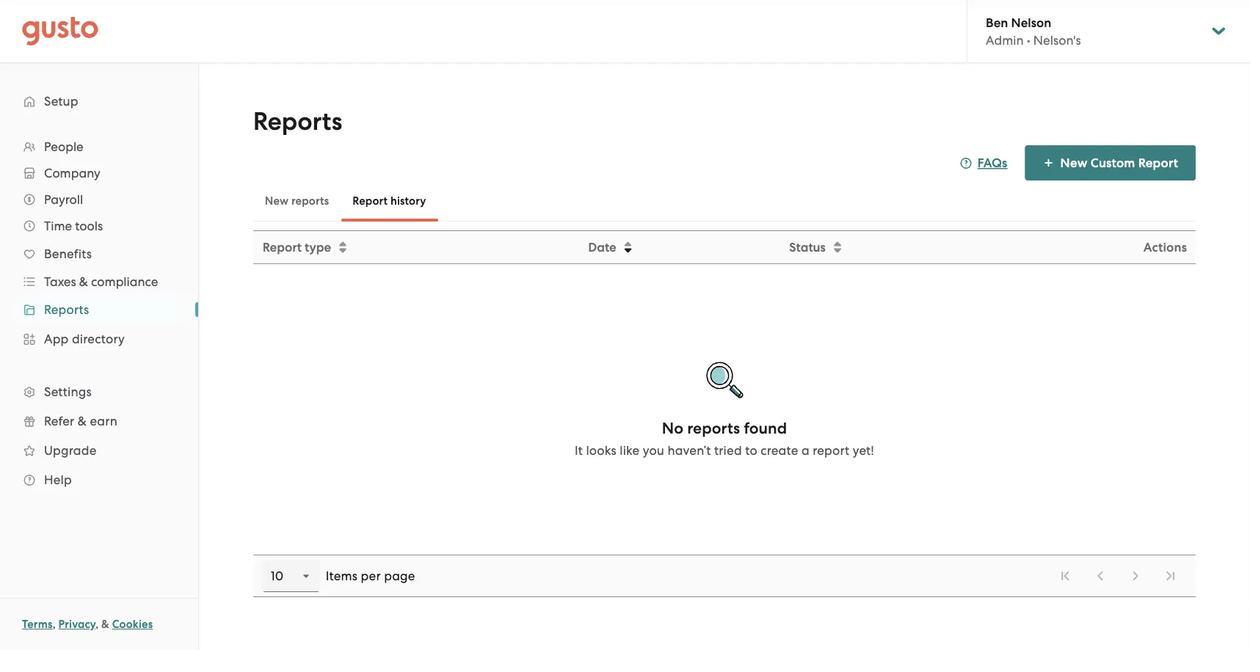 Task type: describe. For each thing, give the bounding box(es) containing it.
people
[[44, 140, 84, 154]]

type
[[305, 240, 331, 255]]

refer & earn link
[[15, 408, 184, 435]]

payroll
[[44, 192, 83, 207]]

items
[[326, 569, 358, 584]]

time tools button
[[15, 213, 184, 239]]

status button
[[781, 232, 1006, 263]]

tried
[[715, 444, 742, 458]]

report type button
[[254, 232, 578, 263]]

report history table element
[[253, 555, 1197, 598]]

earn
[[90, 414, 117, 429]]

help link
[[15, 467, 184, 494]]

reports inside 'link'
[[44, 303, 89, 317]]

yet!
[[853, 444, 875, 458]]

custom
[[1091, 155, 1136, 170]]

privacy link
[[58, 618, 96, 632]]

1 , from the left
[[53, 618, 56, 632]]

looks
[[586, 444, 617, 458]]

status
[[790, 240, 826, 255]]

& for compliance
[[79, 275, 88, 289]]

to
[[746, 444, 758, 458]]

tools
[[75, 219, 103, 234]]

privacy
[[58, 618, 96, 632]]

& for earn
[[78, 414, 87, 429]]

setup
[[44, 94, 78, 109]]

time tools
[[44, 219, 103, 234]]

create
[[761, 444, 799, 458]]

taxes & compliance button
[[15, 269, 184, 295]]

app directory
[[44, 332, 125, 347]]

cookies button
[[112, 616, 153, 634]]

nelson
[[1012, 15, 1052, 30]]

people button
[[15, 134, 184, 160]]

company button
[[15, 160, 184, 187]]

ben
[[986, 15, 1009, 30]]

per
[[361, 569, 381, 584]]

report history tab panel
[[253, 231, 1197, 598]]

no reports found it looks like you haven't tried to create a report yet!
[[575, 420, 875, 458]]

faqs button
[[961, 154, 1008, 172]]

new reports button
[[253, 184, 341, 219]]

report history
[[353, 195, 426, 208]]

directory
[[72, 332, 125, 347]]

upgrade
[[44, 444, 97, 458]]

list for gusto navigation element on the left of the page
[[0, 134, 198, 495]]

report type
[[263, 240, 331, 255]]

home image
[[22, 17, 98, 46]]

settings
[[44, 385, 92, 400]]

reports for no
[[688, 420, 741, 438]]

found
[[744, 420, 788, 438]]

reports for new
[[292, 195, 329, 208]]

page
[[384, 569, 415, 584]]

new custom report link
[[1026, 145, 1197, 181]]

reports tab list
[[253, 181, 1197, 222]]

new custom report
[[1061, 155, 1179, 170]]

report for history
[[353, 195, 388, 208]]

new reports
[[265, 195, 329, 208]]

payroll button
[[15, 187, 184, 213]]

report
[[813, 444, 850, 458]]

history
[[391, 195, 426, 208]]

terms link
[[22, 618, 53, 632]]

benefits
[[44, 247, 92, 261]]

2 vertical spatial &
[[101, 618, 109, 632]]

taxes & compliance
[[44, 275, 158, 289]]

ben nelson admin • nelson's
[[986, 15, 1082, 48]]

benefits link
[[15, 241, 184, 267]]



Task type: locate. For each thing, give the bounding box(es) containing it.
0 vertical spatial list
[[0, 134, 198, 495]]

0 vertical spatial report
[[1139, 155, 1179, 170]]

& left the cookies "button"
[[101, 618, 109, 632]]

faqs
[[978, 156, 1008, 171]]

1 horizontal spatial new
[[1061, 155, 1088, 170]]

upgrade link
[[15, 438, 184, 464]]

reports inside button
[[292, 195, 329, 208]]

reports up type
[[292, 195, 329, 208]]

list
[[0, 134, 198, 495], [1050, 560, 1188, 593]]

0 vertical spatial &
[[79, 275, 88, 289]]

like
[[620, 444, 640, 458]]

1 vertical spatial reports
[[688, 420, 741, 438]]

company
[[44, 166, 100, 181]]

cookies
[[112, 618, 153, 632]]

, left the cookies "button"
[[96, 618, 99, 632]]

refer & earn
[[44, 414, 117, 429]]

1 vertical spatial reports
[[44, 303, 89, 317]]

list for report history table element
[[1050, 560, 1188, 593]]

app
[[44, 332, 69, 347]]

date
[[588, 240, 617, 255]]

new up the report type
[[265, 195, 289, 208]]

& inside the refer & earn link
[[78, 414, 87, 429]]

admin
[[986, 33, 1024, 48]]

&
[[79, 275, 88, 289], [78, 414, 87, 429], [101, 618, 109, 632]]

& inside taxes & compliance dropdown button
[[79, 275, 88, 289]]

new for new custom report
[[1061, 155, 1088, 170]]

new
[[1061, 155, 1088, 170], [265, 195, 289, 208]]

items per page
[[326, 569, 415, 584]]

& right taxes
[[79, 275, 88, 289]]

it
[[575, 444, 583, 458]]

report history button
[[341, 184, 438, 219]]

report inside report history button
[[353, 195, 388, 208]]

time
[[44, 219, 72, 234]]

•
[[1027, 33, 1031, 48]]

2 vertical spatial report
[[263, 240, 302, 255]]

0 horizontal spatial report
[[263, 240, 302, 255]]

0 vertical spatial new
[[1061, 155, 1088, 170]]

actions
[[1144, 240, 1188, 255]]

terms , privacy , & cookies
[[22, 618, 153, 632]]

report left history on the left top of page
[[353, 195, 388, 208]]

1 horizontal spatial ,
[[96, 618, 99, 632]]

1 vertical spatial new
[[265, 195, 289, 208]]

date button
[[580, 232, 779, 263]]

reports
[[253, 107, 342, 137], [44, 303, 89, 317]]

reports
[[292, 195, 329, 208], [688, 420, 741, 438]]

0 horizontal spatial new
[[265, 195, 289, 208]]

1 horizontal spatial reports
[[688, 420, 741, 438]]

1 vertical spatial report
[[353, 195, 388, 208]]

report inside report type button
[[263, 240, 302, 255]]

report
[[1139, 155, 1179, 170], [353, 195, 388, 208], [263, 240, 302, 255]]

0 vertical spatial reports
[[292, 195, 329, 208]]

reports inside no reports found it looks like you haven't tried to create a report yet!
[[688, 420, 741, 438]]

new left custom
[[1061, 155, 1088, 170]]

haven't
[[668, 444, 711, 458]]

2 , from the left
[[96, 618, 99, 632]]

0 horizontal spatial reports
[[44, 303, 89, 317]]

report inside new custom report link
[[1139, 155, 1179, 170]]

,
[[53, 618, 56, 632], [96, 618, 99, 632]]

app directory link
[[15, 326, 184, 353]]

settings link
[[15, 379, 184, 405]]

reports link
[[15, 297, 184, 323]]

new inside button
[[265, 195, 289, 208]]

new for new reports
[[265, 195, 289, 208]]

taxes
[[44, 275, 76, 289]]

you
[[643, 444, 665, 458]]

list inside report history table element
[[1050, 560, 1188, 593]]

1 horizontal spatial reports
[[253, 107, 342, 137]]

1 horizontal spatial list
[[1050, 560, 1188, 593]]

nelson's
[[1034, 33, 1082, 48]]

report right custom
[[1139, 155, 1179, 170]]

help
[[44, 473, 72, 488]]

setup link
[[15, 88, 184, 115]]

compliance
[[91, 275, 158, 289]]

terms
[[22, 618, 53, 632]]

refer
[[44, 414, 74, 429]]

list containing people
[[0, 134, 198, 495]]

1 vertical spatial &
[[78, 414, 87, 429]]

0 vertical spatial reports
[[253, 107, 342, 137]]

2 horizontal spatial report
[[1139, 155, 1179, 170]]

0 horizontal spatial ,
[[53, 618, 56, 632]]

1 vertical spatial list
[[1050, 560, 1188, 593]]

report left type
[[263, 240, 302, 255]]

, left privacy
[[53, 618, 56, 632]]

a
[[802, 444, 810, 458]]

gusto navigation element
[[0, 63, 198, 519]]

report for type
[[263, 240, 302, 255]]

no
[[662, 420, 684, 438]]

1 horizontal spatial report
[[353, 195, 388, 208]]

0 horizontal spatial list
[[0, 134, 198, 495]]

& left earn
[[78, 414, 87, 429]]

reports up tried
[[688, 420, 741, 438]]

0 horizontal spatial reports
[[292, 195, 329, 208]]



Task type: vqa. For each thing, say whether or not it's contained in the screenshot.
Time
yes



